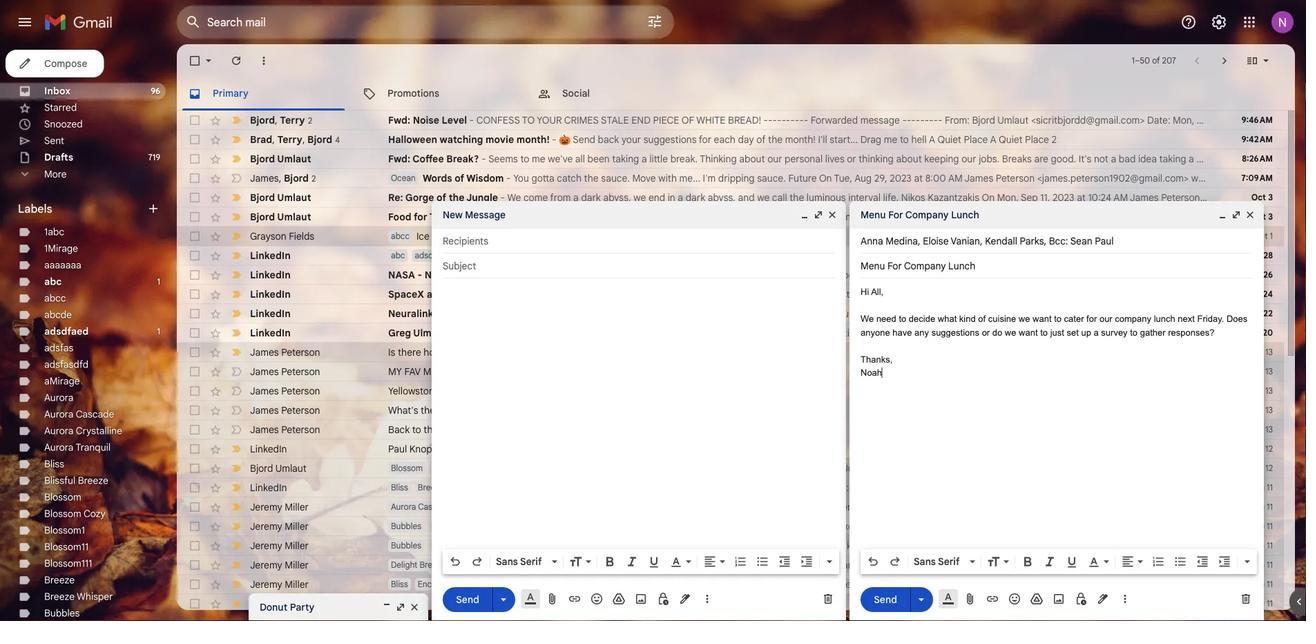 Task type: describe. For each thing, give the bounding box(es) containing it.
interval
[[849, 191, 881, 204]]

2 horizontal spatial delight
[[466, 541, 493, 551]]

bubbles for hey, i bought tickets to the jonas brothers concert. i'm so excited! cheers, jeremy
[[391, 521, 422, 532]]

insert files using drive image
[[1030, 592, 1044, 606]]

linkedin: for we're
[[707, 308, 747, 320]]

3 sep 11 from the top
[[1251, 521, 1274, 532]]

whoever
[[479, 211, 518, 223]]

each
[[714, 133, 736, 145]]

2 heights' from the left
[[1225, 578, 1261, 591]]

1 sauce. from the left
[[601, 172, 630, 184]]

italic ‪(⌘i)‬ image
[[625, 555, 639, 569]]

2 taking from the left
[[1160, 153, 1187, 165]]

delight breeze
[[391, 560, 446, 570]]

1 spacex from the left
[[388, 288, 424, 300]]

1 vertical spatial so
[[834, 540, 845, 552]]

for right all,
[[888, 288, 901, 300]]

we right cuisine
[[1019, 314, 1031, 324]]

asteroid
[[929, 269, 965, 281]]

4 bjord umlaut from the top
[[250, 462, 307, 474]]

trending for trending now: dna oyj:n älylämmityspalvelu wattinen auttaa… ͏ ͏ ͏ ͏ ͏ ͏ ͏ ͏ ͏ ͏ ͏ ͏ ͏ ͏ ͏ ͏ ͏ ͏ ͏ ͏ ͏ ͏ ͏ ͏ ͏ ͏ ͏ ͏ ͏ ͏ ͏ ͏ ͏ ͏ ͏ ͏ ͏ ͏ ͏ ͏ ͏ ͏ ͏ ͏ ͏ ͏ ͏ ͏ ͏ ͏ ͏ ͏ ͏ ͏ ͏ ͏ ͏ ͏ ͏ ͏ ͏ ͏ ͏ ͏ ͏ ͏ ͏ ͏ ͏ ͏ ͏
[[746, 482, 784, 494]]

1 horizontal spatial i'm
[[703, 172, 716, 184]]

blossom1 inside row
[[433, 463, 468, 474]]

oct 3 for re: gorge of the jungle - we come from a dark abyss, we end in a dark abyss, and we call the luminous interval life. nikos kazantzakis on mon, sep 11, 2023 at 10:24 am james peterson <james.peterson1902@g
[[1252, 192, 1274, 203]]

discard draft ‪(⌘⇧d)‬ image for menu for company lunch dialog
[[1240, 592, 1254, 606]]

6 11 from the top
[[1267, 579, 1274, 590]]

break?
[[447, 153, 479, 165]]

abcc for abcc ice cream - hi noah, let's get ice cream. best, grayson
[[391, 231, 410, 242]]

of down break?
[[455, 172, 465, 184]]

to left hell
[[900, 133, 909, 145]]

your
[[622, 133, 641, 145]]

2 dark from the left
[[686, 191, 706, 204]]

dripping
[[719, 172, 755, 184]]

abcc for abcc
[[44, 292, 66, 304]]

0 horizontal spatial an
[[871, 540, 882, 552]]

the up "thought"
[[449, 191, 465, 204]]

1 vertical spatial dreamy
[[434, 599, 463, 609]]

adsfasdfd link
[[44, 359, 88, 371]]

0 vertical spatial new
[[568, 249, 587, 262]]

watching
[[440, 133, 483, 145]]

2 spacex from the left
[[853, 288, 886, 300]]

0 horizontal spatial me
[[532, 153, 546, 165]]

20
[[1263, 328, 1274, 338]]

tickets
[[643, 520, 672, 532]]

umlaut for fwd: coffee break? - seems to me we've all been taking a little break. thinking about our personal lives or thinking about keeping our jobs. breaks are good. it's not a bad idea taking a break every now and then
[[277, 153, 311, 165]]

0 vertical spatial you
[[914, 211, 930, 223]]

aurora for aurora cascade link
[[44, 408, 74, 421]]

0 horizontal spatial back
[[598, 133, 619, 145]]

linkedin: for internship
[[698, 288, 737, 300]]

confess
[[477, 114, 520, 126]]

close image inside dialog
[[827, 209, 838, 220]]

anything.
[[843, 559, 884, 571]]

miller for wedding invitations - hey, i will be sending out my wedding invitations soon, so keep an eye out for them! thanks, jeremy
[[285, 540, 309, 552]]

1 vertical spatial paul
[[388, 443, 407, 455]]

more options image
[[1122, 592, 1130, 606]]

20 row from the top
[[177, 478, 1285, 498]]

1 horizontal spatial abyss,
[[708, 191, 736, 204]]

greg
[[388, 327, 411, 339]]

redo ‪(⌘y)‬ image
[[471, 555, 484, 569]]

26 row from the top
[[177, 594, 1285, 614]]

want inside we need to decide what kind of cuisine we want to cater for our company lunch next friday. does anyone have any suggestions or do we want to just set up a survey to gather responses?
[[1019, 327, 1038, 338]]

dialog containing sans serif
[[432, 201, 847, 621]]

23 row from the top
[[177, 536, 1285, 556]]

2 vertical spatial you
[[542, 598, 558, 610]]

1 horizontal spatial not
[[1095, 153, 1109, 165]]

get
[[534, 230, 548, 242]]

must read books - hey, here's a list of must read books: f. scott fitzgerald, 'the great gatsby' ... emily brontë, 'wuthering heights' emily brontë, 'wuthering heights' ... margare
[[540, 578, 1307, 591]]

of down words
[[437, 191, 447, 204]]

personal
[[785, 153, 823, 165]]

insert signature image for toggle confidential mode image
[[679, 592, 692, 606]]

my
[[705, 540, 718, 552]]

to up you
[[521, 153, 530, 165]]

all,
[[872, 287, 884, 297]]

1 vertical spatial mon,
[[998, 191, 1019, 204]]

14 row from the top
[[177, 362, 1285, 381]]

abcc ice cream - hi noah, let's get ice cream. best, grayson
[[391, 230, 659, 242]]

0 vertical spatial dreamy
[[504, 579, 533, 590]]

fights
[[520, 211, 545, 223]]

breeze down tranquil
[[78, 475, 108, 487]]

send for send "button" within dialog
[[456, 593, 479, 606]]

oct 3 for food for thought - whoever fights monsters should see to it that in the process he does not become a monster. and if you gaze long enough into an abyss, the abyss will gaze back i
[[1252, 212, 1274, 222]]

to right back
[[412, 424, 421, 436]]

at left '8:00'
[[915, 172, 923, 184]]

breeze down knopp
[[418, 483, 444, 493]]

1 horizontal spatial new
[[705, 269, 725, 281]]

of inside we need to decide what kind of cuisine we want to cater for our company lunch next friday. does anyone have any suggestions or do we want to just set up a survey to gather responses?
[[979, 314, 986, 324]]

bliss for jeremy miller
[[391, 579, 408, 590]]

serif for attach files image
[[939, 556, 960, 568]]

toggle split pane mode image
[[1246, 54, 1260, 68]]

10 row from the top
[[177, 285, 1285, 304]]

0 vertical spatial mon,
[[1173, 114, 1195, 126]]

5 row from the top
[[177, 188, 1307, 207]]

1 sep 11 from the top
[[1251, 483, 1274, 493]]

aaaaaaa
[[44, 259, 81, 271]]

violence
[[773, 443, 809, 455]]

terry for ,
[[277, 133, 303, 145]]

and up hope?
[[444, 327, 462, 339]]

gotta
[[532, 172, 555, 184]]

1 gaze from the left
[[933, 211, 954, 223]]

cater
[[1065, 314, 1085, 324]]

them!
[[934, 540, 960, 552]]

jeremy miller for wedding
[[250, 540, 309, 552]]

1 vertical spatial i
[[604, 520, 606, 532]]

1 11 from the top
[[1267, 483, 1274, 493]]

1 horizontal spatial national
[[788, 327, 824, 339]]

and up ulmer
[[436, 308, 454, 320]]

hey, left do
[[506, 598, 525, 610]]

for down gorge
[[414, 211, 427, 223]]

list
[[684, 578, 697, 591]]

the inside what's the name! link
[[421, 404, 435, 416]]

cuisine
[[989, 314, 1017, 324]]

change
[[726, 501, 759, 513]]

abcde link
[[44, 309, 72, 321]]

to up have
[[899, 314, 907, 324]]

1 horizontal spatial aurora cascade
[[391, 502, 451, 512]]

formatting options toolbar for "insert photo" in menu for company lunch dialog
[[861, 549, 1258, 574]]

2 for bjord
[[312, 173, 316, 184]]

sean
[[1071, 235, 1093, 247]]

breeze down breeze link
[[44, 591, 75, 603]]

scott
[[799, 578, 822, 591]]

1 horizontal spatial 2023
[[1053, 191, 1075, 204]]

how
[[626, 501, 645, 513]]

books:
[[758, 578, 787, 591]]

adsfas link
[[44, 342, 73, 354]]

0 vertical spatial adsdfaed
[[415, 251, 451, 261]]

2 horizontal spatial abyss,
[[1046, 211, 1073, 223]]

to right tickets
[[674, 520, 683, 532]]

advanced search options image
[[641, 8, 669, 35]]

to right take
[[715, 501, 724, 513]]

2 out from the left
[[902, 540, 917, 552]]

out!
[[810, 269, 829, 281]]

0 vertical spatial long
[[956, 211, 975, 223]]

2 vertical spatial am
[[1114, 191, 1129, 204]]

1 horizontal spatial abc
[[391, 251, 405, 261]]

2 miller from the top
[[285, 520, 309, 532]]

oct for we come from a dark abyss, we end in a dark abyss, and we call the luminous interval life. nikos kazantzakis on mon, sep 11, 2023 at 10:24 am james peterson <james.peterson1902@g
[[1252, 192, 1267, 203]]

minimize image
[[1218, 209, 1229, 220]]

more formatting options image for indent more ‪(⌘])‬ icon
[[823, 555, 837, 569]]

attach files image
[[964, 592, 978, 606]]

8:00
[[926, 172, 947, 184]]

office supplies - hi, i'm ordering office supplies today. let me know if you need anything. best, jeremy
[[494, 559, 943, 571]]

1 horizontal spatial lives
[[826, 153, 845, 165]]

0 horizontal spatial lunch
[[618, 598, 642, 610]]

james peterson for back
[[250, 424, 320, 436]]

cozy
[[84, 508, 106, 520]]

undo ‪(⌘z)‬ image
[[867, 555, 880, 569]]

settings image
[[1211, 14, 1228, 30]]

0 vertical spatial i
[[651, 249, 653, 262]]

indent less ‪(⌘[)‬ image
[[1196, 555, 1210, 569]]

check
[[769, 269, 799, 281]]

the up hey, i bought tickets to the jonas brothers concert. i'm so excited! cheers, jeremy
[[762, 501, 776, 513]]

peterson for what's the name!
[[281, 404, 320, 416]]

the right 'day'
[[768, 133, 783, 145]]

bold ‪(⌘b)‬ image for italic ‪(⌘i)‬ image at the bottom left of page
[[603, 555, 617, 569]]

enough
[[978, 211, 1011, 223]]

sans serif option for redo ‪(⌘y)‬ icon
[[912, 555, 967, 569]]

bjord umlaut for food for thought
[[250, 211, 311, 223]]

trending on linkedin: internship applications at spacex for spring… ͏ ͏ ͏ ͏ ͏ ͏ ͏ ͏ ͏ ͏ ͏ ͏ ͏ ͏ ͏ ͏ ͏ ͏ ͏ ͏ ͏ ͏ ͏ ͏ ͏ ͏ ͏ ͏ ͏ ͏ ͏ ͏ ͏ ͏ ͏ ͏ ͏ ͏ ͏ ͏ ͏ ͏ ͏ ͏ ͏ ͏
[[644, 288, 1053, 300]]

enchanted
[[418, 579, 458, 590]]

labels navigation
[[0, 44, 177, 621]]

1 vertical spatial long
[[648, 501, 667, 513]]

cascade inside labels navigation
[[76, 408, 114, 421]]

in…
[[812, 443, 827, 455]]

a right 'from'
[[574, 191, 579, 204]]

send button for sans serif option in menu for company lunch dialog the more send options image
[[861, 587, 911, 612]]

2 horizontal spatial i'm
[[810, 520, 823, 532]]

coffee
[[413, 153, 444, 165]]

gmail image
[[44, 8, 120, 36]]

primary tab
[[177, 77, 350, 111]]

bubbles inside labels navigation
[[44, 607, 80, 620]]

we left call
[[758, 191, 770, 204]]

james peterson for what's
[[250, 404, 320, 416]]

we right do
[[1005, 327, 1017, 338]]

trending for trending on linkedin: we're excited to announce that recruitment… ͏ ͏ ͏ ͏ ͏ ͏ ͏ ͏ ͏ ͏ ͏ ͏ ͏ ͏ ͏ ͏ ͏ ͏ ͏ ͏ ͏ ͏ ͏ ͏ ͏ ͏ ͏ ͏ ͏ ͏ ͏ ͏ ͏ ͏ ͏ ͏ ͏ ͏ ͏ ͏ ͏ ͏ ͏ ͏ ͏ ͏ ͏ ͏ ͏ ͏ ͏ ͏ ͏ ͏ ͏ ͏ ͏ ͏ ͏ ͏ ͏ ͏ ͏ ͏ ͏ ͏
[[653, 308, 691, 320]]

0 horizontal spatial if
[[792, 559, 798, 571]]

2 vertical spatial it
[[686, 501, 691, 513]]

sep 20
[[1246, 328, 1274, 338]]

1 heights' from the left
[[1077, 578, 1113, 591]]

0 vertical spatial national
[[425, 269, 464, 281]]

primary
[[213, 87, 249, 100]]

2 emily from the left
[[1115, 578, 1138, 591]]

toggle confidential mode image
[[1075, 592, 1088, 606]]

1 miller from the top
[[285, 501, 309, 513]]

for
[[889, 209, 904, 221]]

we left 'end'
[[634, 191, 646, 204]]

2 vertical spatial cascade
[[391, 599, 424, 609]]

bold ‪(⌘b)‬ image for italic ‪(⌘i)‬ icon
[[1021, 555, 1035, 569]]

2 horizontal spatial am
[[1287, 114, 1301, 126]]

older image
[[1218, 54, 1232, 68]]

at up announce
[[842, 288, 850, 300]]

13 for name!
[[1266, 405, 1274, 416]]

for inside we need to decide what kind of cuisine we want to cater for our company lunch next friday. does anyone have any suggestions or do we want to just set up a survey to gather responses?
[[1087, 314, 1098, 324]]

piece
[[653, 114, 680, 126]]

italic ‪(⌘i)‬ image
[[1043, 555, 1057, 569]]

oct for whoever fights monsters should see to it that in the process he does not become a monster. and if you gaze long enough into an abyss, the abyss will gaze back i
[[1252, 212, 1267, 222]]

0 horizontal spatial on
[[820, 172, 832, 184]]

2 'wuthering from the left
[[1175, 578, 1222, 591]]

24 row from the top
[[177, 556, 1285, 575]]

1 horizontal spatial me
[[750, 559, 764, 571]]

compose button
[[6, 50, 104, 77]]

2 gaze from the left
[[1137, 211, 1158, 223]]

jeremy miller for lunch
[[250, 598, 309, 610]]

1 horizontal spatial aug
[[1197, 114, 1215, 126]]

0 vertical spatial we
[[508, 191, 521, 204]]

0 horizontal spatial am
[[949, 172, 963, 184]]

the left process
[[691, 211, 705, 223]]

4 sep 11 from the top
[[1251, 541, 1274, 551]]

12 row from the top
[[177, 323, 1285, 343]]

13 for hope?
[[1266, 347, 1274, 358]]

aurora for "aurora tranquil" link
[[44, 442, 74, 454]]

bulleted list ‪(⌘⇧8)‬ image
[[756, 555, 770, 569]]

applications
[[786, 288, 839, 300]]

neuralink and others share their thoughts on linkedin
[[388, 308, 643, 320]]

1 taking from the left
[[613, 153, 639, 165]]

1 horizontal spatial bad
[[1119, 153, 1136, 165]]

Message Body text field
[[861, 285, 1254, 545]]

break.
[[671, 153, 698, 165]]

the right call
[[790, 191, 805, 204]]

0 horizontal spatial in
[[668, 191, 676, 204]]

crystalline
[[76, 425, 122, 437]]

peterson for is there hope?
[[281, 346, 320, 358]]

a left little
[[642, 153, 647, 165]]

2 month! from the left
[[786, 133, 816, 145]]

do
[[527, 598, 540, 610]]

our inside we need to decide what kind of cuisine we want to cater for our company lunch next friday. does anyone have any suggestions or do we want to just set up a survey to gather responses?
[[1100, 314, 1113, 324]]

0 horizontal spatial just
[[650, 269, 668, 281]]

and left then
[[1272, 153, 1289, 165]]

blossom11
[[44, 541, 89, 553]]

and right knopp
[[441, 443, 457, 455]]

stale
[[601, 114, 629, 126]]

is
[[388, 346, 396, 358]]

noah,
[[482, 230, 508, 242]]

and up he
[[738, 191, 755, 204]]

starred link
[[44, 102, 77, 114]]

to
[[522, 114, 535, 126]]

1 vertical spatial lunch
[[470, 598, 497, 610]]

a left break
[[1189, 153, 1195, 165]]

1 vertical spatial on
[[982, 191, 995, 204]]

toggle confidential mode image
[[657, 592, 670, 606]]

2 grayson from the left
[[623, 230, 659, 242]]

good.
[[1051, 153, 1077, 165]]

row containing grayson fields
[[177, 227, 1285, 246]]

should
[[591, 211, 620, 223]]

13 for mario
[[1266, 367, 1274, 377]]

ocean
[[391, 173, 416, 183]]

a down re: gorge of the jungle - we come from a dark abyss, we end in a dark abyss, and we call the luminous interval life. nikos kazantzakis on mon, sep 11, 2023 at 10:24 am james peterson <james.peterson1902@g
[[838, 211, 844, 223]]

for left each
[[699, 133, 712, 145]]

wisdom
[[467, 172, 504, 184]]

blossom inside row
[[391, 463, 423, 474]]

1 a from the left
[[929, 133, 936, 145]]

spring…
[[903, 288, 939, 300]]

sans serif for sans serif option in menu for company lunch dialog
[[914, 556, 960, 568]]

hey, left bought
[[583, 520, 601, 532]]

adsdfaed inside labels navigation
[[44, 325, 89, 338]]

abc link
[[44, 276, 62, 288]]

back to the future
[[388, 424, 469, 436]]

guys
[[456, 366, 481, 378]]

miller for lunch - hey, do you want to grab lunch around 1pm tomorrow? best, jeremy
[[285, 598, 309, 610]]

and up neuralink on the left
[[427, 288, 445, 300]]

at left 10:58
[[1250, 114, 1259, 126]]

company
[[906, 209, 949, 221]]

29,
[[875, 172, 888, 184]]

1 vertical spatial cascade
[[418, 502, 451, 512]]

james peterson for is
[[250, 346, 320, 358]]

for left them!
[[919, 540, 932, 552]]

crimes
[[564, 114, 599, 126]]

breeze down blossom111 on the bottom of page
[[44, 574, 75, 586]]

others up guys
[[464, 327, 495, 339]]

our left jobs.
[[962, 153, 977, 165]]

excited
[[776, 308, 808, 320]]

or inside we need to decide what kind of cuisine we want to cater for our company lunch next friday. does anyone have any suggestions or do we want to just set up a survey to gather responses?
[[982, 327, 990, 338]]

future inside back to the future link
[[441, 424, 469, 436]]

2 place from the left
[[1026, 133, 1050, 145]]

cheers,
[[875, 520, 909, 532]]

dna
[[810, 482, 830, 494]]

1 vertical spatial you
[[800, 559, 816, 571]]

aurora up the delight breeze
[[391, 502, 416, 512]]

numbered list ‪(⌘⇧7)‬ image for bulleted list ‪(⌘⇧8)‬ image
[[1152, 555, 1166, 569]]

1 vertical spatial lives
[[720, 443, 740, 455]]

1 horizontal spatial future
[[789, 172, 817, 184]]

22 row from the top
[[177, 517, 1285, 536]]

our left 'personal'
[[768, 153, 783, 165]]

1 vertical spatial thanks,
[[962, 540, 995, 552]]

1 vertical spatial not
[[783, 211, 798, 223]]

3 for re: gorge of the jungle - we come from a dark abyss, we end in a dark abyss, and we call the luminous interval life. nikos kazantzakis on mon, sep 11, 2023 at 10:24 am james peterson <james.peterson1902@g
[[1269, 192, 1274, 203]]

5 sep 11 from the top
[[1251, 560, 1274, 570]]

decide
[[909, 314, 936, 324]]

1 jeremy miller from the top
[[250, 501, 309, 513]]

6 row from the top
[[177, 207, 1285, 227]]

0 horizontal spatial it
[[652, 211, 658, 223]]

adsfas
[[44, 342, 73, 354]]

hope?
[[424, 346, 451, 358]]

amirage link
[[44, 375, 80, 387]]

hey, up lunch - hey, do you want to grab lunch around 1pm tomorrow? best, jeremy
[[625, 578, 644, 591]]

12 for bjord umlaut
[[1266, 463, 1274, 474]]

the
[[642, 443, 659, 455]]

house
[[743, 249, 771, 262]]

0 horizontal spatial 2023
[[890, 172, 912, 184]]

underline ‪(⌘u)‬ image for italic ‪(⌘i)‬ icon
[[1066, 556, 1079, 569]]

0 vertical spatial so
[[826, 520, 836, 532]]

undo ‪(⌘z)‬ image
[[448, 555, 462, 569]]

0 horizontal spatial delight
[[391, 560, 418, 570]]

21 row from the top
[[177, 498, 1285, 517]]

social tab
[[527, 77, 701, 111]]

more options image
[[703, 592, 712, 606]]

best, down eye
[[886, 559, 908, 571]]

0 vertical spatial if
[[906, 211, 912, 223]]

and down shared on the top
[[526, 269, 544, 281]]

1 horizontal spatial i
[[616, 540, 619, 552]]

hey, left how
[[605, 501, 624, 513]]

concert.
[[771, 520, 808, 532]]

0 horizontal spatial need
[[818, 559, 841, 571]]

1 horizontal spatial back
[[1161, 211, 1182, 223]]

of right loss
[[709, 443, 718, 455]]

ice
[[551, 230, 563, 242]]

sep 13 for mario
[[1249, 367, 1274, 377]]

2 ... from the left
[[1263, 578, 1271, 591]]

2 horizontal spatial it
[[801, 269, 808, 281]]

the down take
[[686, 520, 700, 532]]

of right list
[[699, 578, 709, 591]]

redo ‪(⌘y)‬ image
[[889, 555, 903, 569]]

7 sep 11 from the top
[[1251, 599, 1274, 609]]

1 month! from the left
[[517, 133, 550, 145]]

greg ulmer and others share their thoughts on linkedin
[[388, 327, 651, 339]]

abcc link
[[44, 292, 66, 304]]

50
[[1140, 56, 1151, 66]]

best, down should in the top of the page
[[599, 230, 621, 242]]

the left abyss on the top
[[1076, 211, 1090, 223]]

2 vertical spatial oct
[[1255, 231, 1268, 242]]

1 out from the left
[[688, 540, 703, 552]]

to right insert link ‪(⌘k)‬ image
[[584, 598, 593, 610]]

0 horizontal spatial will
[[621, 540, 635, 552]]

to down applications
[[811, 308, 820, 320]]

day
[[738, 133, 754, 145]]

of right 50
[[1153, 56, 1161, 66]]

brothers
[[731, 520, 769, 532]]

1 emily from the left
[[967, 578, 990, 591]]

1 vertical spatial that
[[868, 308, 886, 320]]

6 sep 11 from the top
[[1251, 579, 1274, 590]]

1 about from the left
[[740, 153, 765, 165]]

jeremy miller for must
[[250, 578, 309, 591]]

more send options image for sans serif option within the dialog
[[497, 593, 511, 607]]

0 vertical spatial me
[[884, 133, 898, 145]]

of right 'day'
[[757, 133, 766, 145]]

insert link ‪(⌘k)‬ image
[[568, 592, 582, 606]]

others down aeronautics
[[447, 288, 478, 300]]

breeze up enchanted
[[420, 560, 446, 570]]

0 horizontal spatial want
[[560, 598, 582, 610]]

a up <james.peterson1902@gmail.com>
[[1112, 153, 1117, 165]]

the down been
[[584, 172, 599, 184]]

terry for 2
[[280, 114, 305, 126]]

next
[[1178, 314, 1195, 324]]

2 quiet from the left
[[999, 133, 1023, 145]]

white
[[697, 114, 726, 126]]

best, down dna
[[804, 501, 827, 513]]

insert signature image for toggle confidential mode icon
[[1097, 592, 1111, 606]]

harmony
[[468, 579, 502, 590]]

1 inside row
[[1271, 231, 1274, 242]]

it's
[[1079, 153, 1092, 165]]

insert photo image for insert files using drive icon
[[1052, 592, 1066, 606]]

to down company
[[1131, 327, 1138, 338]]

indent more ‪(⌘])‬ image
[[800, 555, 814, 569]]

pop out image for menu for company lunch
[[1231, 209, 1243, 220]]

row containing bjord
[[177, 111, 1307, 130]]

1 vertical spatial will
[[669, 501, 683, 513]]

suggestions inside we need to decide what kind of cuisine we want to cater for our company lunch next friday. does anyone have any suggestions or do we want to just set up a survey to gather responses?
[[932, 327, 980, 338]]

2 sauce. from the left
[[758, 172, 786, 184]]

2 11 from the top
[[1267, 502, 1274, 512]]

others down spacex and others share their thoughts on linkedin
[[456, 308, 487, 320]]

catch
[[557, 172, 582, 184]]

2 jeremy miller from the top
[[250, 520, 309, 532]]



Task type: locate. For each thing, give the bounding box(es) containing it.
aurora cascade inside labels navigation
[[44, 408, 114, 421]]

subject field for minimize image corresponding to middle pop out icon
[[443, 259, 835, 273]]

must
[[540, 578, 561, 591]]

books
[[589, 578, 616, 591]]

formatting options toolbar inside dialog
[[443, 549, 840, 574]]

a up space
[[560, 249, 565, 262]]

minimize image
[[800, 209, 811, 220], [381, 602, 393, 613]]

for up up at right
[[1087, 314, 1098, 324]]

4 miller from the top
[[285, 559, 309, 571]]

tab list containing primary
[[177, 77, 1296, 111]]

i left bought
[[604, 520, 606, 532]]

🎃 image
[[559, 134, 571, 146]]

delight up redo ‪(⌘y)‬ image
[[466, 541, 493, 551]]

7 11 from the top
[[1267, 599, 1274, 609]]

sans down wedding
[[496, 556, 518, 568]]

due
[[742, 443, 759, 455]]

not right does at the top of the page
[[783, 211, 798, 223]]

1 horizontal spatial 'wuthering
[[1175, 578, 1222, 591]]

2 sep 13 from the top
[[1249, 367, 1274, 377]]

hell
[[912, 133, 927, 145]]

jeremy miller for office
[[250, 559, 309, 571]]

'the
[[873, 578, 892, 591]]

monster.
[[846, 211, 884, 223]]

2023 right 11,
[[1053, 191, 1075, 204]]

their
[[509, 288, 532, 300], [518, 308, 541, 320], [526, 327, 549, 339], [517, 443, 538, 455]]

noah
[[861, 368, 883, 378]]

peterson for back to the future
[[281, 424, 320, 436]]

medina
[[886, 235, 918, 247]]

me up "gotta"
[[532, 153, 546, 165]]

discard draft ‪(⌘⇧d)‬ image inside dialog
[[822, 592, 835, 606]]

james peterson for my
[[250, 366, 320, 378]]

shared
[[525, 249, 557, 262]]

umlaut for re: gorge of the jungle - we come from a dark abyss, we end in a dark abyss, and we call the luminous interval life. nikos kazantzakis on mon, sep 11, 2023 at 10:24 am james peterson <james.peterson1902@g
[[277, 191, 311, 204]]

brontë,
[[992, 578, 1024, 591], [1141, 578, 1172, 591]]

new down before
[[705, 269, 725, 281]]

dreamy down office
[[504, 579, 533, 590]]

blossom111 link
[[44, 558, 92, 570]]

1 insert signature image from the left
[[679, 592, 692, 606]]

close image inside menu for company lunch dialog
[[1245, 209, 1256, 220]]

26
[[1264, 270, 1274, 280]]

None checkbox
[[188, 113, 202, 127], [188, 133, 202, 147], [188, 171, 202, 185], [188, 191, 202, 205], [188, 229, 202, 243], [188, 326, 202, 340], [188, 346, 202, 359], [188, 384, 202, 398], [188, 404, 202, 417], [188, 423, 202, 437], [188, 442, 202, 456], [188, 462, 202, 475], [188, 500, 202, 514], [188, 597, 202, 611], [188, 113, 202, 127], [188, 133, 202, 147], [188, 171, 202, 185], [188, 191, 202, 205], [188, 229, 202, 243], [188, 326, 202, 340], [188, 346, 202, 359], [188, 384, 202, 398], [188, 404, 202, 417], [188, 423, 202, 437], [188, 442, 202, 456], [188, 462, 202, 475], [188, 500, 202, 514], [188, 597, 202, 611]]

aug left 29,
[[855, 172, 872, 184]]

hey, up ordering
[[595, 540, 614, 552]]

sep 12 for bjord umlaut
[[1249, 463, 1274, 474]]

bulleted list ‪(⌘⇧8)‬ image
[[1174, 555, 1188, 569]]

insert emoji ‪(⌘⇧2)‬ image down books
[[590, 592, 604, 606]]

blossom1 inside labels navigation
[[44, 525, 85, 537]]

fwd: for fwd: noise level - confess to your crimes stale end piece of white bread! ---------- forwarded message --------- from: bjord umlaut <sicritbjordd@gmail.com> date: mon, aug 7, 2023 at 10:58 am s
[[388, 114, 411, 126]]

2 inside james , bjord 2
[[312, 173, 316, 184]]

abcc inside abcc ice cream - hi noah, let's get ice cream. best, grayson
[[391, 231, 410, 242]]

insert photo image
[[634, 592, 648, 606], [1052, 592, 1066, 606]]

kind
[[960, 314, 976, 324]]

paul right sean
[[1096, 235, 1114, 247]]

17 row from the top
[[177, 420, 1285, 440]]

1 horizontal spatial am
[[1114, 191, 1129, 204]]

taking right idea on the right top of page
[[1160, 153, 1187, 165]]

9 row from the top
[[177, 265, 1285, 285]]

tab list inside main content
[[177, 77, 1296, 111]]

4 row from the top
[[177, 169, 1307, 188]]

1 'wuthering from the left
[[1026, 578, 1074, 591]]

you up scott
[[800, 559, 816, 571]]

peterson for yellowstone
[[281, 385, 320, 397]]

need up trending on linkedin: happy national aviation day! today we… ͏ ͏ ͏ ͏ ͏ ͏ ͏ ͏ ͏ ͏ ͏ ͏ ͏ ͏ ͏ ͏ ͏ ͏ ͏ ͏ ͏ ͏ ͏ ͏ ͏ ͏ ͏ ͏ ͏ ͏ ͏ ͏ ͏ ͏ ͏ ͏ ͏ ͏ ͏ ͏ ͏ ͏ ͏ ͏ ͏ ͏ ͏ ͏ ͏ ͏ ͏ ͏ ͏ ͏ ͏ ͏ ͏ ͏ ͏ ͏ ͏ ͏ ͏ ͏ ͏ ͏ ͏ ͏ ͏ ͏ on the right of the page
[[877, 314, 897, 324]]

send for send "button" within the menu for company lunch dialog
[[874, 593, 898, 606]]

1 horizontal spatial abcc
[[391, 231, 410, 242]]

0 horizontal spatial dreamy
[[434, 599, 463, 609]]

2 more send options image from the left
[[915, 593, 929, 607]]

1 horizontal spatial grayson
[[623, 230, 659, 242]]

1 vertical spatial need
[[818, 559, 841, 571]]

0 horizontal spatial about
[[740, 153, 765, 165]]

sans serif option inside menu for company lunch dialog
[[912, 555, 967, 569]]

0 vertical spatial lunch
[[952, 209, 980, 221]]

2 vertical spatial delight
[[391, 560, 418, 570]]

insert photo image inside dialog
[[634, 592, 648, 606]]

will left take
[[669, 501, 683, 513]]

abyss, up process
[[708, 191, 736, 204]]

1 james peterson from the top
[[250, 346, 320, 358]]

2 sep 11 from the top
[[1251, 502, 1274, 512]]

minimize image down luminous on the top right of page
[[800, 209, 811, 220]]

survey
[[1102, 327, 1128, 338]]

1 ... from the left
[[957, 578, 964, 591]]

discard draft ‪(⌘⇧d)‬ image inside menu for company lunch dialog
[[1240, 592, 1254, 606]]

6 jeremy miller from the top
[[250, 598, 309, 610]]

the
[[768, 133, 783, 145], [584, 172, 599, 184], [449, 191, 465, 204], [790, 191, 805, 204], [691, 211, 705, 223], [1076, 211, 1090, 223], [726, 249, 740, 262], [421, 404, 435, 416], [424, 424, 438, 436], [762, 501, 776, 513], [686, 520, 700, 532]]

bubbles
[[391, 521, 422, 532], [391, 541, 422, 551], [44, 607, 80, 620]]

1 horizontal spatial an
[[1032, 211, 1043, 223]]

1 more send options image from the left
[[497, 593, 511, 607]]

a right up at right
[[1094, 327, 1099, 338]]

1 horizontal spatial paul
[[1096, 235, 1114, 247]]

0 horizontal spatial brontë,
[[992, 578, 1024, 591]]

insert emoji ‪(⌘⇧2)‬ image for insert link ‪(⌘k)‬ icon
[[1008, 592, 1022, 606]]

close image for donut party
[[409, 602, 420, 613]]

future down 'personal'
[[789, 172, 817, 184]]

1 grayson from the left
[[250, 230, 287, 242]]

start...
[[830, 133, 858, 145]]

promotions tab
[[352, 77, 526, 111]]

aurora down amirage
[[44, 392, 74, 404]]

abyss, down 11,
[[1046, 211, 1073, 223]]

207
[[1163, 56, 1177, 66]]

0 horizontal spatial underline ‪(⌘u)‬ image
[[648, 556, 661, 569]]

blossom1 up blossom11
[[44, 525, 85, 537]]

trending for trending on linkedin: internship applications at spacex for spring… ͏ ͏ ͏ ͏ ͏ ͏ ͏ ͏ ͏ ͏ ͏ ͏ ͏ ͏ ͏ ͏ ͏ ͏ ͏ ͏ ͏ ͏ ͏ ͏ ͏ ͏ ͏ ͏ ͏ ͏ ͏ ͏ ͏ ͏ ͏ ͏ ͏ ͏ ͏ ͏ ͏ ͏ ͏ ͏ ͏ ͏
[[644, 288, 682, 300]]

1 horizontal spatial in
[[681, 211, 688, 223]]

13 for the
[[1266, 425, 1274, 435]]

0 vertical spatial bad
[[1119, 153, 1136, 165]]

pop out image for donut party
[[395, 602, 406, 613]]

1 bjord umlaut from the top
[[250, 153, 311, 165]]

main menu image
[[17, 14, 33, 30]]

18 row from the top
[[177, 440, 1285, 459]]

sans inside dialog
[[496, 556, 518, 568]]

aviation
[[826, 327, 861, 339]]

3 james peterson from the top
[[250, 385, 320, 397]]

bold ‪(⌘b)‬ image left italic ‪(⌘i)‬ icon
[[1021, 555, 1035, 569]]

send inside menu for company lunch dialog
[[874, 593, 898, 606]]

thanks, inside message body text field
[[861, 354, 893, 365]]

more send options image for sans serif option in menu for company lunch dialog
[[915, 593, 929, 607]]

row
[[177, 111, 1307, 130], [177, 130, 1285, 149], [177, 149, 1307, 169], [177, 169, 1307, 188], [177, 188, 1307, 207], [177, 207, 1285, 227], [177, 227, 1285, 246], [177, 246, 1285, 265], [177, 265, 1285, 285], [177, 285, 1285, 304], [177, 304, 1285, 323], [177, 323, 1285, 343], [177, 343, 1285, 362], [177, 362, 1285, 381], [177, 381, 1285, 401], [177, 401, 1285, 420], [177, 420, 1285, 440], [177, 440, 1285, 459], [177, 459, 1285, 478], [177, 478, 1285, 498], [177, 498, 1285, 517], [177, 517, 1285, 536], [177, 536, 1285, 556], [177, 556, 1285, 575], [177, 575, 1307, 594], [177, 594, 1285, 614]]

miller for must read books - hey, here's a list of must read books: f. scott fitzgerald, 'the great gatsby' ... emily brontë, 'wuthering heights' emily brontë, 'wuthering heights' ... margare
[[285, 578, 309, 591]]

1 horizontal spatial sans serif option
[[912, 555, 967, 569]]

numbered list ‪(⌘⇧7)‬ image for bulleted list ‪(⌘⇧8)‬ icon
[[734, 555, 748, 569]]

sans serif for sans serif option within the dialog
[[496, 556, 542, 568]]

2 bold ‪(⌘b)‬ image from the left
[[1021, 555, 1035, 569]]

subject field inside menu for company lunch dialog
[[861, 259, 1254, 273]]

send for send back your suggestions for each day of the month! i'll start... drag me to hell a quiet place a quiet place 2
[[573, 133, 596, 145]]

4 11 from the top
[[1267, 541, 1274, 551]]

25 row from the top
[[177, 575, 1307, 594]]

2 vertical spatial 2023
[[1053, 191, 1075, 204]]

breeze whisper link
[[44, 591, 113, 603]]

now:
[[787, 482, 807, 494]]

break
[[1197, 153, 1222, 165]]

0 horizontal spatial send button
[[443, 587, 493, 612]]

Search mail text field
[[207, 15, 608, 29]]

5 jeremy miller from the top
[[250, 578, 309, 591]]

paul inside menu for company lunch dialog
[[1096, 235, 1114, 247]]

2 about from the left
[[897, 153, 922, 165]]

sans serif down wedding
[[496, 556, 542, 568]]

we…
[[914, 327, 934, 339]]

1 vertical spatial blossom
[[44, 491, 81, 503]]

dreamy down enchanted
[[434, 599, 463, 609]]

sep 12 for linkedin
[[1249, 444, 1274, 454]]

10:24
[[1089, 191, 1112, 204]]

sans for sans serif option within the dialog
[[496, 556, 518, 568]]

bliss inside labels navigation
[[44, 458, 64, 470]]

7:09 am
[[1242, 173, 1274, 183]]

formatting options toolbar for "insert photo" inside dialog
[[443, 549, 840, 574]]

1 discard draft ‪(⌘⇧d)‬ image from the left
[[822, 592, 835, 606]]

1 vertical spatial 2
[[1052, 133, 1057, 145]]

5 miller from the top
[[285, 578, 309, 591]]

bliss down the delight breeze
[[391, 579, 408, 590]]

12 for linkedin
[[1266, 444, 1274, 454]]

2 for terry
[[308, 115, 312, 126]]

1 horizontal spatial let
[[1222, 172, 1236, 184]]

is there hope?
[[388, 346, 451, 358]]

0 horizontal spatial close image
[[409, 602, 420, 613]]

1 horizontal spatial bold ‪(⌘b)‬ image
[[1021, 555, 1035, 569]]

bubbles for wedding invitations
[[391, 541, 422, 551]]

serif down wedding
[[520, 556, 542, 568]]

fwd: up halloween
[[388, 114, 411, 126]]

1 horizontal spatial ...
[[1263, 578, 1271, 591]]

we inside we need to decide what kind of cuisine we want to cater for our company lunch next friday. does anyone have any suggestions or do we want to just set up a survey to gather responses?
[[861, 314, 874, 324]]

here's
[[646, 578, 674, 591]]

in right 'end'
[[668, 191, 676, 204]]

more formatting options image for indent more ‪(⌘])‬ image on the bottom
[[1241, 555, 1255, 569]]

life.
[[884, 191, 899, 204]]

dark up should in the top of the page
[[581, 191, 601, 204]]

1 bold ‪(⌘b)‬ image from the left
[[603, 555, 617, 569]]

row containing james
[[177, 169, 1307, 188]]

aurora for 'aurora crystalline' link
[[44, 425, 74, 437]]

blossom for blossom cozy
[[44, 508, 81, 520]]

insert signature image
[[679, 592, 692, 606], [1097, 592, 1111, 606]]

food for thought - whoever fights monsters should see to it that in the process he does not become a monster. and if you gaze long enough into an abyss, the abyss will gaze back i
[[388, 211, 1186, 223]]

0 horizontal spatial abyss,
[[604, 191, 631, 204]]

2 sans serif from the left
[[914, 556, 960, 568]]

5 11 from the top
[[1267, 560, 1274, 570]]

1 horizontal spatial that
[[868, 308, 886, 320]]

lunch down harmony
[[470, 598, 497, 610]]

underline ‪(⌘u)‬ image for italic ‪(⌘i)‬ image at the bottom left of page
[[648, 556, 661, 569]]

0 horizontal spatial abcc
[[44, 292, 66, 304]]

invitations
[[761, 540, 805, 552]]

month! down to
[[517, 133, 550, 145]]

1 horizontal spatial heights'
[[1225, 578, 1261, 591]]

terry up brad , terry , bjord 4
[[280, 114, 305, 126]]

1 oct 3 from the top
[[1252, 192, 1274, 203]]

0 horizontal spatial bad
[[864, 462, 881, 474]]

bjord
[[250, 114, 275, 126], [973, 114, 996, 126], [308, 133, 333, 145], [250, 153, 275, 165], [284, 172, 309, 184], [250, 191, 275, 204], [250, 211, 275, 223], [250, 462, 273, 474]]

3 bjord umlaut from the top
[[250, 211, 311, 223]]

to right see
[[641, 211, 650, 223]]

1 place from the left
[[964, 133, 988, 145]]

4 james peterson from the top
[[250, 404, 320, 416]]

best, down books:
[[748, 598, 771, 610]]

bold ‪(⌘b)‬ image
[[603, 555, 617, 569], [1021, 555, 1035, 569]]

1 horizontal spatial dreamy
[[504, 579, 533, 590]]

hi inside message body text field
[[861, 287, 870, 297]]

0 horizontal spatial insert signature image
[[679, 592, 692, 606]]

heights' up toggle confidential mode icon
[[1077, 578, 1113, 591]]

3 13 from the top
[[1266, 386, 1274, 396]]

dazzle
[[431, 541, 456, 551]]

3 row from the top
[[177, 149, 1307, 169]]

1 vertical spatial lunch
[[618, 598, 642, 610]]

1 sans serif from the left
[[496, 556, 542, 568]]

close image for menu for company lunch
[[1245, 209, 1256, 220]]

cascade up dazzle
[[418, 502, 451, 512]]

our left the futu
[[1277, 172, 1292, 184]]

1 brontë, from the left
[[992, 578, 1024, 591]]

1 vertical spatial bliss
[[391, 483, 408, 493]]

discard draft ‪(⌘⇧d)‬ image
[[822, 592, 835, 606], [1240, 592, 1254, 606]]

... up attach files image
[[957, 578, 964, 591]]

1 sep 12 from the top
[[1249, 444, 1274, 454]]

out
[[688, 540, 703, 552], [902, 540, 917, 552]]

you
[[514, 172, 529, 184]]

sans serif option
[[493, 555, 549, 569], [912, 555, 967, 569]]

2 horizontal spatial you
[[914, 211, 930, 223]]

2 a from the left
[[991, 133, 997, 145]]

1 horizontal spatial long
[[956, 211, 975, 223]]

0 horizontal spatial that
[[661, 211, 678, 223]]

0 vertical spatial am
[[1287, 114, 1301, 126]]

tab list
[[177, 77, 1296, 111]]

end
[[632, 114, 651, 126]]

2 bjord umlaut from the top
[[250, 191, 311, 204]]

sans for sans serif option in menu for company lunch dialog
[[914, 556, 936, 568]]

serif inside dialog
[[520, 556, 542, 568]]

am up kazantzakis
[[949, 172, 963, 184]]

ocean words of wisdom - you gotta catch the sauce. move with me... i'm dripping sauce. future on tue, aug 29, 2023 at 8:00 am james peterson <james.peterson1902@gmail.com> wrote: let us make our futu
[[391, 172, 1307, 184]]

blissful breeze link
[[44, 475, 108, 487]]

close image
[[827, 209, 838, 220], [1245, 209, 1256, 220], [409, 602, 420, 613]]

sample
[[968, 269, 999, 281]]

main content
[[177, 44, 1307, 621]]

5 13 from the top
[[1266, 425, 1274, 435]]

that down 'end'
[[661, 211, 678, 223]]

2 fwd: from the top
[[388, 153, 411, 165]]

0 horizontal spatial lunch
[[470, 598, 497, 610]]

a up jobs.
[[991, 133, 997, 145]]

delight
[[431, 521, 458, 532], [466, 541, 493, 551], [391, 560, 418, 570]]

1 13 from the top
[[1266, 347, 1274, 358]]

0 horizontal spatial numbered list ‪(⌘⇧7)‬ image
[[734, 555, 748, 569]]

process
[[708, 211, 743, 223]]

0 horizontal spatial new
[[568, 249, 587, 262]]

pop out image
[[813, 209, 824, 220], [1231, 209, 1243, 220], [395, 602, 406, 613]]

let left "us"
[[1222, 172, 1236, 184]]

fwd: for fwd: coffee break? - seems to me we've all been taking a little break. thinking about our personal lives or thinking about keeping our jobs. breaks are good. it's not a bad idea taking a break every now and then
[[388, 153, 411, 165]]

adsdfaed link
[[44, 325, 89, 338]]

2 13 from the top
[[1266, 367, 1274, 377]]

minimize image for middle pop out icon
[[800, 209, 811, 220]]

0 horizontal spatial lives
[[720, 443, 740, 455]]

more image
[[257, 54, 271, 68]]

wrote:
[[1192, 172, 1219, 184]]

miller for office supplies - hi, i'm ordering office supplies today. let me know if you need anything. best, jeremy
[[285, 559, 309, 571]]

serif for attach files icon
[[520, 556, 542, 568]]

an right into
[[1032, 211, 1043, 223]]

1 horizontal spatial quiet
[[999, 133, 1023, 145]]

i'm
[[703, 172, 716, 184], [810, 520, 823, 532], [583, 559, 596, 571]]

so up soon,
[[826, 520, 836, 532]]

armed…
[[773, 249, 809, 262]]

abyss
[[1093, 211, 1118, 223]]

6 miller from the top
[[285, 598, 309, 610]]

need inside we need to decide what kind of cuisine we want to cater for our company lunch next friday. does anyone have any suggestions or do we want to just set up a survey to gather responses?
[[877, 314, 897, 324]]

sans serif inside dialog
[[496, 556, 542, 568]]

if left indent more ‪(⌘])‬ icon
[[792, 559, 798, 571]]

noise
[[413, 114, 440, 126]]

sep 13 for hope?
[[1249, 347, 1274, 358]]

spacex down nasa
[[388, 288, 424, 300]]

our up survey at the right of the page
[[1100, 314, 1113, 324]]

1 insert emoji ‪(⌘⇧2)‬ image from the left
[[590, 592, 604, 606]]

discard draft ‪(⌘⇧d)‬ image for dialog containing sans serif
[[822, 592, 835, 606]]

1 horizontal spatial pop out image
[[813, 209, 824, 220]]

insert photo image for insert files using drive image
[[634, 592, 648, 606]]

sans inside menu for company lunch dialog
[[914, 556, 936, 568]]

1 row from the top
[[177, 111, 1307, 130]]

sans serif inside menu for company lunch dialog
[[914, 556, 960, 568]]

11 row from the top
[[177, 304, 1285, 323]]

numbered list ‪(⌘⇧7)‬ image
[[734, 555, 748, 569], [1152, 555, 1166, 569]]

bjord umlaut for re: gorge of the jungle
[[250, 191, 311, 204]]

send button inside dialog
[[443, 587, 493, 612]]

2 inside bjord , terry 2
[[308, 115, 312, 126]]

0 horizontal spatial let
[[734, 559, 748, 571]]

ulmer
[[413, 327, 442, 339]]

13 row from the top
[[177, 343, 1285, 362]]

1 quiet from the left
[[938, 133, 962, 145]]

halloween watching movie month!
[[388, 133, 550, 145]]

0 horizontal spatial sans
[[496, 556, 518, 568]]

umlaut for food for thought - whoever fights monsters should see to it that in the process he does not become a monster. and if you gaze long enough into an abyss, the abyss will gaze back i
[[277, 211, 311, 223]]

abcc inside labels navigation
[[44, 292, 66, 304]]

0 vertical spatial on
[[820, 172, 832, 184]]

hi left noah,
[[470, 230, 479, 242]]

labels heading
[[18, 202, 147, 216]]

2 vertical spatial i
[[616, 540, 619, 552]]

lunch inside we need to decide what kind of cuisine we want to cater for our company lunch next friday. does anyone have any suggestions or do we want to just set up a survey to gather responses?
[[1155, 314, 1176, 324]]

aurora cascade link
[[44, 408, 114, 421]]

2 sans serif option from the left
[[912, 555, 967, 569]]

1 horizontal spatial lunch
[[1155, 314, 1176, 324]]

1 numbered list ‪(⌘⇧7)‬ image from the left
[[734, 555, 748, 569]]

close image down <james.peterson1902@g at the top right
[[1245, 209, 1256, 220]]

today
[[885, 327, 911, 339]]

national down cream
[[425, 269, 464, 281]]

3 for food for thought - whoever fights monsters should see to it that in the process he does not become a monster. and if you gaze long enough into an abyss, the abyss will gaze back i
[[1269, 212, 1274, 222]]

eye
[[884, 540, 900, 552]]

2 sans from the left
[[914, 556, 936, 568]]

sans serif option inside dialog
[[493, 555, 549, 569]]

at left 10:24
[[1077, 191, 1086, 204]]

1 vertical spatial oct
[[1252, 212, 1267, 222]]

1 vertical spatial it
[[801, 269, 808, 281]]

1 12 from the top
[[1266, 444, 1274, 454]]

a inside we need to decide what kind of cuisine we want to cater for our company lunch next friday. does anyone have any suggestions or do we want to just set up a survey to gather responses?
[[1094, 327, 1099, 338]]

15 row from the top
[[177, 381, 1285, 401]]

dark
[[581, 191, 601, 204], [686, 191, 706, 204]]

subject field inside dialog
[[443, 259, 835, 273]]

insert photo image inside menu for company lunch dialog
[[1052, 592, 1066, 606]]

insert files using drive image
[[612, 592, 626, 606]]

oct 3
[[1252, 192, 1274, 203], [1252, 212, 1274, 222]]

a left list
[[677, 578, 682, 591]]

peterson for my fav mario guys
[[281, 366, 320, 378]]

heights'
[[1077, 578, 1113, 591], [1225, 578, 1261, 591]]

0 horizontal spatial sauce.
[[601, 172, 630, 184]]

None checkbox
[[188, 54, 202, 68], [188, 152, 202, 166], [188, 210, 202, 224], [188, 249, 202, 263], [188, 268, 202, 282], [188, 287, 202, 301], [188, 307, 202, 321], [188, 365, 202, 379], [188, 481, 202, 495], [188, 520, 202, 533], [188, 539, 202, 553], [188, 558, 202, 572], [188, 578, 202, 592], [188, 54, 202, 68], [188, 152, 202, 166], [188, 210, 202, 224], [188, 249, 202, 263], [188, 268, 202, 282], [188, 287, 202, 301], [188, 307, 202, 321], [188, 365, 202, 379], [188, 481, 202, 495], [188, 520, 202, 533], [188, 539, 202, 553], [188, 558, 202, 572], [188, 578, 202, 592]]

0 horizontal spatial aurora cascade
[[44, 408, 114, 421]]

0 vertical spatial suggestions
[[644, 133, 697, 145]]

0 vertical spatial let
[[1222, 172, 1236, 184]]

formatting options toolbar
[[443, 549, 840, 574], [861, 549, 1258, 574]]

i'm right hi,
[[583, 559, 596, 571]]

the tragic loss of lives due to violence in… ͏ ͏ ͏ ͏ ͏ ͏ ͏ ͏ ͏ ͏ ͏ ͏ ͏ ͏ ͏ ͏ ͏ ͏ ͏ ͏ ͏ ͏ ͏ ͏ ͏ ͏ ͏ ͏ ͏ ͏ ͏ ͏ ͏ ͏ ͏ ͏ ͏ ͏ ͏ ͏ ͏ ͏ ͏ ͏ ͏ ͏ ͏ ͏ ͏ ͏ ͏ ͏ ͏ ͏ ͏ ͏ ͏ ͏ ͏ ͏ ͏ ͏ ͏ ͏ ͏ ͏ ͏ ͏ ͏ ͏ ͏ ͏ ͏ ͏ ͏ ͏ ͏ ͏
[[642, 443, 1020, 455]]

1 horizontal spatial a
[[991, 133, 997, 145]]

1 sans from the left
[[496, 556, 518, 568]]

0 horizontal spatial hi
[[470, 230, 479, 242]]

send button inside menu for company lunch dialog
[[861, 587, 911, 612]]

1 send button from the left
[[443, 587, 493, 612]]

0 horizontal spatial or
[[847, 153, 857, 165]]

or inside row
[[847, 153, 857, 165]]

jonas
[[702, 520, 728, 532]]

suggestions
[[644, 133, 697, 145], [932, 327, 980, 338]]

3 sep 13 from the top
[[1249, 386, 1274, 396]]

1 dark from the left
[[581, 191, 601, 204]]

1 horizontal spatial more formatting options image
[[1241, 555, 1255, 569]]

that up anyone
[[868, 308, 886, 320]]

to right due
[[761, 443, 770, 455]]

1 horizontal spatial send button
[[861, 587, 911, 612]]

keeping
[[925, 153, 960, 165]]

send button for the more send options image corresponding to sans serif option within the dialog
[[443, 587, 493, 612]]

2 horizontal spatial will
[[1121, 211, 1134, 223]]

<james.peterson1902@g
[[1203, 191, 1307, 204]]

serif inside menu for company lunch dialog
[[939, 556, 960, 568]]

aurora tranquil link
[[44, 442, 111, 454]]

None search field
[[177, 6, 674, 39]]

just inside we need to decide what kind of cuisine we want to cater for our company lunch next friday. does anyone have any suggestions or do we want to just set up a survey to gather responses?
[[1051, 327, 1065, 338]]

bjord umlaut for fwd: coffee break?
[[250, 153, 311, 165]]

a down me...
[[678, 191, 684, 204]]

out right eye
[[902, 540, 917, 552]]

0 vertical spatial thanks,
[[861, 354, 893, 365]]

menu for company lunch dialog
[[850, 201, 1265, 621]]

2 insert emoji ‪(⌘⇧2)‬ image from the left
[[1008, 592, 1022, 606]]

indent less ‪(⌘[)‬ image
[[778, 555, 792, 569]]

1 horizontal spatial need
[[877, 314, 897, 324]]

8 row from the top
[[177, 246, 1285, 265]]

not
[[1095, 153, 1109, 165], [783, 211, 798, 223]]

1 insert photo image from the left
[[634, 592, 648, 606]]

see
[[623, 211, 638, 223]]

2023
[[1226, 114, 1248, 126], [890, 172, 912, 184], [1053, 191, 1075, 204]]

3 11 from the top
[[1267, 521, 1274, 532]]

need down soon,
[[818, 559, 841, 571]]

4 sep 13 from the top
[[1249, 405, 1274, 416]]

row containing brad
[[177, 130, 1285, 149]]

0 horizontal spatial suggestions
[[644, 133, 697, 145]]

1 vertical spatial new
[[705, 269, 725, 281]]

0 horizontal spatial aug
[[855, 172, 872, 184]]

send inside row
[[573, 133, 596, 145]]

minimize image for pop out icon related to donut party
[[381, 602, 393, 613]]

2 vertical spatial me
[[750, 559, 764, 571]]

abc inside labels navigation
[[44, 276, 62, 288]]

will left be
[[621, 540, 635, 552]]

blossom for "blossom" link
[[44, 491, 81, 503]]

Message Body text field
[[443, 285, 835, 545]]

2 insert signature image from the left
[[1097, 592, 1111, 606]]

others
[[447, 288, 478, 300], [456, 308, 487, 320], [464, 327, 495, 339], [460, 443, 488, 455]]

insert emoji ‪(⌘⇧2)‬ image
[[590, 592, 604, 606], [1008, 592, 1022, 606]]

linkedin: for happy
[[715, 327, 755, 339]]

2 discard draft ‪(⌘⇧d)‬ image from the left
[[1240, 592, 1254, 606]]

invitations
[[541, 540, 585, 552]]

month!
[[517, 133, 550, 145], [786, 133, 816, 145]]

linkedin: down content. on the top of page
[[698, 288, 737, 300]]

insert link ‪(⌘k)‬ image
[[986, 592, 1000, 606]]

0 horizontal spatial emily
[[967, 578, 990, 591]]

Subject field
[[443, 259, 835, 273], [861, 259, 1254, 273]]

tragic
[[661, 443, 687, 455]]

more button
[[0, 166, 166, 182]]

0 vertical spatial 3
[[1269, 192, 1274, 203]]

1 fwd: from the top
[[388, 114, 411, 126]]

5 james peterson from the top
[[250, 424, 320, 436]]

fav
[[405, 366, 421, 378]]

send button
[[443, 587, 493, 612], [861, 587, 911, 612]]

others down name! at left bottom
[[460, 443, 488, 455]]

2 horizontal spatial 2023
[[1226, 114, 1248, 126]]

about down hell
[[897, 153, 922, 165]]

around
[[645, 598, 676, 610]]

2 underline ‪(⌘u)‬ image from the left
[[1066, 556, 1079, 569]]

main content containing primary
[[177, 44, 1307, 621]]

refresh image
[[229, 54, 243, 68]]

2 vertical spatial blossom
[[44, 508, 81, 520]]

sauce.
[[601, 172, 630, 184], [758, 172, 786, 184]]

3
[[1269, 192, 1274, 203], [1269, 212, 1274, 222]]

i right today,
[[651, 249, 653, 262]]

dialog
[[432, 201, 847, 621]]

0 horizontal spatial serif
[[520, 556, 542, 568]]

the inside back to the future link
[[424, 424, 438, 436]]

in
[[668, 191, 676, 204], [681, 211, 688, 223]]

16 row from the top
[[177, 401, 1285, 420]]

formatting options toolbar inside menu for company lunch dialog
[[861, 549, 1258, 574]]

oct up oct 1
[[1252, 212, 1267, 222]]

1 horizontal spatial serif
[[939, 556, 960, 568]]

oct up sep 28
[[1255, 231, 1268, 242]]

'wuthering down indent less ‪(⌘[)‬ icon
[[1175, 578, 1222, 591]]

more formatting options image
[[823, 555, 837, 569], [1241, 555, 1255, 569]]

indent more ‪(⌘])‬ image
[[1218, 555, 1232, 569]]

19 row from the top
[[177, 459, 1285, 478]]

2 subject field from the left
[[861, 259, 1254, 273]]

send inside dialog
[[456, 593, 479, 606]]

1 serif from the left
[[520, 556, 542, 568]]

on left tue,
[[820, 172, 832, 184]]

your
[[537, 114, 562, 126]]

sep 13 for name!
[[1249, 405, 1274, 416]]

search mail image
[[181, 10, 206, 35]]

paul knopp and others share their thoughts on linkedin
[[388, 443, 633, 455]]

0 vertical spatial future
[[789, 172, 817, 184]]

adsdfaed up "adsfas" link
[[44, 325, 89, 338]]

1 vertical spatial 3
[[1269, 212, 1274, 222]]

abc up the abcc link
[[44, 276, 62, 288]]

gaze down kazantzakis
[[933, 211, 954, 223]]

bliss for linkedin
[[391, 483, 408, 493]]

1 horizontal spatial delight
[[431, 521, 458, 532]]

1 horizontal spatial minimize image
[[800, 209, 811, 220]]

4 13 from the top
[[1266, 405, 1274, 416]]

us
[[1238, 172, 1248, 184]]

of right kind in the bottom right of the page
[[979, 314, 986, 324]]

bliss link
[[44, 458, 64, 470]]

trending for trending on linkedin: happy national aviation day! today we… ͏ ͏ ͏ ͏ ͏ ͏ ͏ ͏ ͏ ͏ ͏ ͏ ͏ ͏ ͏ ͏ ͏ ͏ ͏ ͏ ͏ ͏ ͏ ͏ ͏ ͏ ͏ ͏ ͏ ͏ ͏ ͏ ͏ ͏ ͏ ͏ ͏ ͏ ͏ ͏ ͏ ͏ ͏ ͏ ͏ ͏ ͏ ͏ ͏ ͏ ͏ ͏ ͏ ͏ ͏ ͏ ͏ ͏ ͏ ͏ ͏ ͏ ͏ ͏ ͏ ͏ ͏ ͏ ͏ ͏
[[661, 327, 699, 339]]

3 up oct 1
[[1269, 212, 1274, 222]]

does
[[759, 211, 781, 223]]

i up ordering
[[616, 540, 619, 552]]

jungle
[[467, 191, 498, 204]]

lunch inside dialog
[[952, 209, 980, 221]]

underline ‪(⌘u)‬ image
[[648, 556, 661, 569], [1066, 556, 1079, 569]]

support image
[[1181, 14, 1198, 30]]

aaaaaaa link
[[44, 259, 81, 271]]

know
[[766, 559, 789, 571]]

2 vertical spatial i'm
[[583, 559, 596, 571]]

... left the margare
[[1263, 578, 1271, 591]]

1 horizontal spatial sans serif
[[914, 556, 960, 568]]

nasa - national aeronautics and space administration just posted new content. check it out! - today's #osirisrex asteroid sample landing… ͏ ͏ ͏ ͏ ͏ ͏ ͏ ͏ ͏ ͏ ͏ ͏ ͏ ͏ ͏ ͏ ͏ ͏ ͏ ͏ ͏ ͏ ͏ ͏ ͏ ͏ ͏ ͏ ͏ ͏ ͏ ͏ ͏ ͏ ͏ ͏ ͏ ͏ ͏ ͏ ͏ ͏ ͏ ͏ ͏ ͏ ͏ ͏ ͏ ͏ ͏ ͏ ͏ ͏ ͏ ͏ ͏ ͏
[[388, 269, 1185, 281]]

0 vertical spatial will
[[1121, 211, 1134, 223]]

attach files image
[[546, 592, 560, 606]]

sep 13 for the
[[1249, 425, 1274, 435]]

linkedin: left we're
[[707, 308, 747, 320]]

sans
[[496, 556, 518, 568], [914, 556, 936, 568]]

2 3 from the top
[[1269, 212, 1274, 222]]

2 brontë, from the left
[[1141, 578, 1172, 591]]

halloween
[[388, 133, 437, 145]]

more send options image
[[497, 593, 511, 607], [915, 593, 929, 607]]

to down the want to
[[1041, 327, 1048, 338]]

1 formatting options toolbar from the left
[[443, 549, 840, 574]]

0 horizontal spatial place
[[964, 133, 988, 145]]

spacex
[[388, 288, 424, 300], [853, 288, 886, 300]]

0 horizontal spatial gaze
[[933, 211, 954, 223]]

4 jeremy miller from the top
[[250, 559, 309, 571]]

the left house
[[726, 249, 740, 262]]

0 horizontal spatial heights'
[[1077, 578, 1113, 591]]

subject field for minimize icon
[[861, 259, 1254, 273]]

seems
[[489, 153, 518, 165]]

aeronautics
[[467, 269, 524, 281]]

insert emoji ‪(⌘⇧2)‬ image for insert link ‪(⌘k)‬ image
[[590, 592, 604, 606]]

suggestions inside row
[[644, 133, 697, 145]]

excited!
[[839, 520, 873, 532]]

sans serif option for redo ‪(⌘y)‬ image
[[493, 555, 549, 569]]

i'm up soon,
[[810, 520, 823, 532]]

0 vertical spatial hi
[[470, 230, 479, 242]]

1 horizontal spatial brontë,
[[1141, 578, 1172, 591]]

numbered list ‪(⌘⇧7)‬ image left bulleted list ‪(⌘⇧8)‬ image
[[1152, 555, 1166, 569]]

thanks, up noah
[[861, 354, 893, 365]]



Task type: vqa. For each thing, say whether or not it's contained in the screenshot.
personalization associated with Personalization off
no



